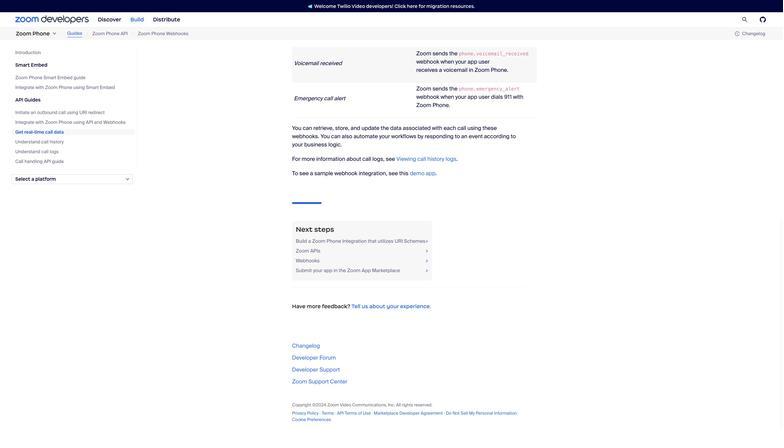 Task type: vqa. For each thing, say whether or not it's contained in the screenshot.
guide to the bottom
yes



Task type: describe. For each thing, give the bounding box(es) containing it.
that
[[368, 238, 377, 245]]

zoom phone smart embed guide
[[15, 75, 86, 81]]

here
[[407, 3, 418, 9]]

use
[[363, 411, 371, 416]]

zoom inside zoom phone api link
[[92, 31, 105, 37]]

guides link
[[67, 30, 82, 37]]

these
[[483, 125, 497, 132]]

2 vertical spatial webhook
[[335, 170, 358, 177]]

0 horizontal spatial uri
[[79, 110, 87, 116]]

sends for zoom
[[433, 85, 448, 93]]

zoom phone webhooks link
[[138, 30, 189, 37]]

zoom sends the phone.emergency_alert webhook when your app user dials 911 with zoom phone.
[[417, 85, 524, 109]]

migration
[[427, 3, 450, 9]]

webhooks link
[[296, 257, 429, 267]]

with inside you can retrieve, store, and update the data associated with each call using these webhooks. you can also automate your workflows by responding to an event according to your business logic.
[[432, 125, 443, 132]]

submit your app in the zoom app marketplace link
[[296, 267, 429, 277]]

do
[[446, 411, 452, 416]]

have
[[292, 303, 306, 310]]

zoom apis link
[[296, 248, 429, 257]]

©
[[313, 403, 316, 408]]

0 horizontal spatial changelog link
[[292, 343, 320, 350]]

marketplace inside copyright © 2024 zoom video communications, inc. all rights reserved. privacy policy · terms · api terms of use · marketplace developer agreement · do not sell my personal information · cookie preferences
[[374, 411, 399, 416]]

developer for developer forum
[[292, 354, 318, 362]]

your left experience.
[[387, 303, 399, 310]]

zoom phone api link
[[92, 30, 128, 37]]

initiate
[[15, 110, 30, 116]]

developer forum
[[292, 354, 336, 362]]

call up call handling api guide
[[41, 149, 49, 155]]

your down 'update'
[[379, 133, 390, 140]]

using for smart
[[73, 84, 85, 91]]

data inside you can retrieve, store, and update the data associated with each call using these webhooks. you can also automate your workflows by responding to an event according to your business logic.
[[391, 125, 402, 132]]

2 horizontal spatial smart
[[86, 84, 99, 91]]

1 horizontal spatial smart
[[44, 75, 56, 81]]

zoom phone api
[[92, 31, 128, 37]]

feedback?
[[322, 303, 351, 310]]

viewing call history logs link
[[397, 156, 457, 163]]

tell us about your experience. link
[[352, 303, 431, 310]]

see right to
[[300, 170, 309, 177]]

do not sell my personal information link
[[446, 411, 517, 416]]

a inside zoom sends the phone.voicemail_received webhook when your app user receives a voicemail in zoom phone.
[[439, 67, 443, 74]]

privacy
[[292, 411, 306, 416]]

smart embed
[[15, 62, 47, 68]]

marketplace inside submit your app in the zoom app marketplace link
[[372, 268, 400, 274]]

integrate with zoom phone using api and webhooks
[[15, 119, 126, 126]]

2 vertical spatial a
[[309, 238, 311, 245]]

resources.
[[451, 3, 475, 9]]

1 vertical spatial logs
[[446, 156, 457, 163]]

notification image
[[308, 4, 313, 8]]

your down webhooks.
[[292, 141, 303, 149]]

not
[[453, 411, 460, 416]]

call left the alert
[[324, 95, 333, 102]]

1 vertical spatial embed
[[57, 75, 73, 81]]

0 horizontal spatial history
[[50, 139, 64, 145]]

communications,
[[353, 403, 387, 408]]

search image
[[743, 17, 748, 22]]

redirect
[[88, 110, 105, 116]]

0 horizontal spatial you
[[292, 125, 302, 132]]

1 vertical spatial .
[[436, 170, 437, 177]]

your inside zoom sends the phone.emergency_alert webhook when your app user dials 911 with zoom phone.
[[456, 93, 467, 101]]

0 horizontal spatial about
[[347, 156, 361, 163]]

and inside you can retrieve, store, and update the data associated with each call using these webhooks. you can also automate your workflows by responding to an event according to your business logic.
[[351, 125, 361, 132]]

1 terms from the left
[[322, 411, 334, 416]]

zoom inside zoom phone webhooks link
[[138, 31, 150, 37]]

0 vertical spatial logs
[[50, 149, 59, 155]]

my
[[469, 411, 475, 416]]

welcome twilio video developers! click here for migration resources.
[[314, 3, 475, 9]]

zoom inside copyright © 2024 zoom video communications, inc. all rights reserved. privacy policy · terms · api terms of use · marketplace developer agreement · do not sell my personal information · cookie preferences
[[328, 403, 339, 408]]

user for voicemail
[[479, 58, 490, 66]]

0 vertical spatial smart
[[15, 62, 30, 68]]

developer inside copyright © 2024 zoom video communications, inc. all rights reserved. privacy policy · terms · api terms of use · marketplace developer agreement · do not sell my personal information · cookie preferences
[[400, 411, 420, 416]]

0 vertical spatial can
[[303, 125, 312, 132]]

this
[[400, 170, 409, 177]]

according
[[484, 133, 510, 140]]

information
[[317, 156, 345, 163]]

automate
[[354, 133, 378, 140]]

5 · from the left
[[518, 411, 519, 416]]

2 · from the left
[[335, 411, 336, 416]]

2024
[[316, 403, 327, 408]]

0 vertical spatial guides
[[67, 30, 82, 37]]

user for with
[[479, 93, 490, 101]]

more for for
[[302, 156, 315, 163]]

integration,
[[359, 170, 388, 177]]

app right submit
[[324, 268, 333, 274]]

next
[[296, 225, 313, 234]]

emergency
[[294, 95, 323, 102]]

0 horizontal spatial data
[[54, 129, 64, 135]]

zoom sends the phone.voicemail_received webhook when your app user receives a voicemail in zoom phone.
[[417, 50, 529, 74]]

webhook for zoom
[[417, 93, 440, 101]]

0 vertical spatial an
[[31, 110, 36, 116]]

zoom support center
[[292, 378, 348, 386]]

understand call history
[[15, 139, 64, 145]]

dials
[[491, 93, 503, 101]]

webhooks.
[[292, 133, 319, 140]]

build
[[296, 238, 307, 245]]

sends for in
[[433, 50, 448, 57]]

1 horizontal spatial about
[[370, 303, 386, 310]]

sell
[[461, 411, 468, 416]]

1 horizontal spatial can
[[331, 133, 341, 140]]

more for have
[[307, 303, 321, 310]]

using inside you can retrieve, store, and update the data associated with each call using these webhooks. you can also automate your workflows by responding to an event according to your business logic.
[[468, 125, 482, 132]]

all
[[396, 403, 401, 408]]

call down get real-time call data
[[41, 139, 49, 145]]

zoom phone
[[16, 30, 50, 37]]

integrate with zoom phone using smart embed
[[15, 84, 115, 91]]

build a zoom phone integration that utilizes uri schemes link
[[296, 238, 429, 248]]

1 vertical spatial uri
[[395, 238, 403, 245]]

call inside you can retrieve, store, and update the data associated with each call using these webhooks. you can also automate your workflows by responding to an event according to your business logic.
[[458, 125, 467, 132]]

tell
[[352, 303, 361, 310]]

webhook for in
[[417, 58, 440, 66]]

retrieve,
[[314, 125, 334, 132]]

with down zoom phone smart embed guide
[[35, 84, 44, 91]]

demo
[[410, 170, 425, 177]]

viewing
[[397, 156, 416, 163]]

notification image
[[308, 4, 314, 8]]

welcome twilio video developers! click here for migration resources. link
[[302, 3, 482, 9]]

policy
[[307, 411, 319, 416]]

privacy policy link
[[292, 411, 319, 416]]

associated
[[403, 125, 431, 132]]

demo app link
[[410, 170, 436, 177]]

of
[[358, 411, 362, 416]]

your inside zoom sends the phone.voicemail_received webhook when your app user receives a voicemail in zoom phone.
[[456, 58, 467, 66]]

developer support link
[[292, 366, 340, 374]]

rights
[[402, 403, 413, 408]]

for
[[419, 3, 426, 9]]

terms link
[[322, 411, 334, 416]]

to
[[292, 170, 298, 177]]

the down 'webhooks' link
[[339, 268, 346, 274]]

support for developer
[[320, 366, 340, 374]]

app inside zoom sends the phone.voicemail_received webhook when your app user receives a voicemail in zoom phone.
[[468, 58, 478, 66]]

call up the integrate with zoom phone using api and webhooks
[[59, 110, 66, 116]]

the inside zoom sends the phone.emergency_alert webhook when your app user dials 911 with zoom phone.
[[450, 85, 458, 93]]

in inside zoom sends the phone.voicemail_received webhook when your app user receives a voicemail in zoom phone.
[[469, 67, 474, 74]]

phone inside zoom phone api link
[[106, 31, 120, 37]]

zoom inside build a zoom phone integration that utilizes uri schemes link
[[312, 238, 326, 245]]



Task type: locate. For each thing, give the bounding box(es) containing it.
app inside zoom sends the phone.emergency_alert webhook when your app user dials 911 with zoom phone.
[[468, 93, 478, 101]]

1 integrate from the top
[[15, 84, 34, 91]]

logs,
[[373, 156, 385, 163]]

0 horizontal spatial guide
[[52, 159, 64, 165]]

understand for understand call logs
[[15, 149, 40, 155]]

integrate for integrate with zoom phone using smart embed
[[15, 84, 34, 91]]

received
[[320, 60, 342, 67]]

1 vertical spatial when
[[441, 93, 454, 101]]

0 vertical spatial developer
[[292, 354, 318, 362]]

developer support
[[292, 366, 340, 374]]

webhook inside zoom sends the phone.voicemail_received webhook when your app user receives a voicemail in zoom phone.
[[417, 58, 440, 66]]

1 horizontal spatial video
[[352, 3, 365, 9]]

· left do
[[444, 411, 445, 416]]

1 horizontal spatial history
[[428, 156, 445, 163]]

uri right utilizes
[[395, 238, 403, 245]]

phone.emergency_alert
[[459, 86, 520, 92]]

a
[[439, 67, 443, 74], [310, 170, 313, 177], [309, 238, 311, 245]]

and up also
[[351, 125, 361, 132]]

zoom inside submit your app in the zoom app marketplace link
[[347, 268, 361, 274]]

· right use
[[372, 411, 373, 416]]

developer for developer support
[[292, 366, 318, 374]]

update
[[362, 125, 380, 132]]

2 terms from the left
[[345, 411, 357, 416]]

app down phone.voicemail_received
[[468, 58, 478, 66]]

1 horizontal spatial data
[[391, 125, 402, 132]]

zoom developer logo image
[[15, 15, 89, 24]]

1 vertical spatial developer
[[292, 366, 318, 374]]

using up the integrate with zoom phone using api and webhooks
[[67, 110, 78, 116]]

embed up integrate with zoom phone using smart embed
[[57, 75, 73, 81]]

0 vertical spatial uri
[[79, 110, 87, 116]]

cookie
[[292, 417, 306, 423]]

0 vertical spatial .
[[457, 156, 458, 163]]

1 vertical spatial an
[[462, 133, 468, 140]]

a right receives
[[439, 67, 443, 74]]

1 vertical spatial webhook
[[417, 93, 440, 101]]

1 vertical spatial webhooks
[[103, 119, 126, 126]]

to right according
[[511, 133, 516, 140]]

1 vertical spatial support
[[309, 378, 329, 386]]

0 vertical spatial a
[[439, 67, 443, 74]]

the right 'update'
[[381, 125, 389, 132]]

history up demo app link at the right top of page
[[428, 156, 445, 163]]

developer forum link
[[292, 354, 336, 362]]

understand down real-
[[15, 139, 40, 145]]

call left logs,
[[363, 156, 371, 163]]

0 horizontal spatial .
[[436, 170, 437, 177]]

video inside welcome twilio video developers! click here for migration resources. link
[[352, 3, 365, 9]]

emergency call alert
[[294, 95, 346, 102]]

when down voicemail
[[441, 93, 454, 101]]

to
[[455, 133, 460, 140], [511, 133, 516, 140]]

0 horizontal spatial to
[[455, 133, 460, 140]]

2 vertical spatial developer
[[400, 411, 420, 416]]

the up voicemail
[[450, 50, 458, 57]]

zoom phone webhooks
[[138, 31, 189, 37]]

0 vertical spatial changelog link
[[735, 30, 766, 37]]

2 when from the top
[[441, 93, 454, 101]]

1 to from the left
[[455, 133, 460, 140]]

2 vertical spatial embed
[[100, 84, 115, 91]]

the down voicemail
[[450, 85, 458, 93]]

sample
[[315, 170, 333, 177]]

0 horizontal spatial can
[[303, 125, 312, 132]]

with
[[35, 84, 44, 91], [513, 93, 524, 101], [35, 119, 44, 126], [432, 125, 443, 132]]

with right 911
[[513, 93, 524, 101]]

call up demo app link at the right top of page
[[418, 156, 426, 163]]

1 horizontal spatial changelog
[[743, 30, 766, 37]]

0 horizontal spatial embed
[[31, 62, 47, 68]]

1 vertical spatial changelog link
[[292, 343, 320, 350]]

about up 'to see a sample webhook integration, see this demo app .'
[[347, 156, 361, 163]]

a right build
[[309, 238, 311, 245]]

reserved.
[[414, 403, 433, 408]]

logic.
[[329, 141, 342, 149]]

an inside you can retrieve, store, and update the data associated with each call using these webhooks. you can also automate your workflows by responding to an event according to your business logic.
[[462, 133, 468, 140]]

guides up initiate
[[24, 97, 41, 103]]

1 vertical spatial guides
[[24, 97, 41, 103]]

changelog link
[[735, 30, 766, 37], [292, 343, 320, 350]]

experience.
[[400, 303, 431, 310]]

down image
[[53, 32, 56, 36]]

history image
[[735, 31, 740, 36]]

1 vertical spatial more
[[307, 303, 321, 310]]

1 user from the top
[[479, 58, 490, 66]]

1 horizontal spatial phone.
[[491, 67, 509, 74]]

app right demo
[[426, 170, 436, 177]]

0 vertical spatial user
[[479, 58, 490, 66]]

1 horizontal spatial uri
[[395, 238, 403, 245]]

voicemail
[[444, 67, 468, 74]]

when for zoom
[[441, 93, 454, 101]]

0 vertical spatial you
[[292, 125, 302, 132]]

3 · from the left
[[372, 411, 373, 416]]

integrate down initiate
[[15, 119, 34, 126]]

with inside zoom sends the phone.emergency_alert webhook when your app user dials 911 with zoom phone.
[[513, 93, 524, 101]]

1 horizontal spatial logs
[[446, 156, 457, 163]]

4 · from the left
[[444, 411, 445, 416]]

preferences
[[307, 417, 331, 423]]

0 vertical spatial more
[[302, 156, 315, 163]]

webhook up receives
[[417, 58, 440, 66]]

developer down developer forum
[[292, 366, 318, 374]]

guide up integrate with zoom phone using smart embed
[[74, 75, 86, 81]]

support
[[320, 366, 340, 374], [309, 378, 329, 386]]

2 integrate from the top
[[15, 119, 34, 126]]

phone. inside zoom sends the phone.emergency_alert webhook when your app user dials 911 with zoom phone.
[[433, 102, 451, 109]]

github image
[[760, 17, 767, 23]]

when inside zoom sends the phone.voicemail_received webhook when your app user receives a voicemail in zoom phone.
[[441, 58, 454, 66]]

0 horizontal spatial changelog
[[292, 343, 320, 350]]

see for to see a sample webhook integration, see this
[[389, 170, 398, 177]]

terms down 2024
[[322, 411, 334, 416]]

utilizes
[[378, 238, 394, 245]]

911
[[505, 93, 512, 101]]

when inside zoom sends the phone.emergency_alert webhook when your app user dials 911 with zoom phone.
[[441, 93, 454, 101]]

history
[[50, 139, 64, 145], [428, 156, 445, 163]]

0 vertical spatial about
[[347, 156, 361, 163]]

more
[[302, 156, 315, 163], [307, 303, 321, 310]]

2 user from the top
[[479, 93, 490, 101]]

1 vertical spatial marketplace
[[374, 411, 399, 416]]

zoom apis
[[296, 248, 321, 254]]

video up api terms of use link
[[340, 403, 352, 408]]

phone. up each
[[433, 102, 451, 109]]

using for api
[[73, 119, 85, 126]]

an right initiate
[[31, 110, 36, 116]]

1 horizontal spatial guides
[[67, 30, 82, 37]]

1 vertical spatial understand
[[15, 149, 40, 155]]

next steps
[[296, 225, 335, 234]]

workflows
[[392, 133, 417, 140]]

developer
[[292, 354, 318, 362], [292, 366, 318, 374], [400, 411, 420, 416]]

call handling api guide
[[15, 159, 64, 165]]

phone
[[33, 30, 50, 37], [106, 31, 120, 37], [152, 31, 165, 37], [29, 75, 42, 81], [59, 84, 72, 91], [59, 119, 72, 126], [327, 238, 341, 245]]

1 · from the left
[[320, 411, 321, 416]]

1 horizontal spatial webhooks
[[166, 31, 189, 37]]

time
[[34, 129, 44, 135]]

phone inside zoom phone webhooks link
[[152, 31, 165, 37]]

when up voicemail
[[441, 58, 454, 66]]

schemes
[[404, 238, 426, 245]]

0 horizontal spatial and
[[94, 119, 102, 126]]

1 vertical spatial a
[[310, 170, 313, 177]]

developer up 'developer support' link
[[292, 354, 318, 362]]

responding
[[425, 133, 454, 140]]

for more information about call logs, see viewing call history logs .
[[292, 156, 458, 163]]

uri left redirect
[[79, 110, 87, 116]]

using up 'event'
[[468, 125, 482, 132]]

for
[[292, 156, 301, 163]]

voicemail
[[294, 60, 319, 67]]

call
[[15, 159, 23, 165]]

each
[[444, 125, 456, 132]]

1 when from the top
[[441, 58, 454, 66]]

have more feedback? tell us about your experience.
[[292, 303, 431, 310]]

webhook down receives
[[417, 93, 440, 101]]

1 horizontal spatial to
[[511, 133, 516, 140]]

video inside copyright © 2024 zoom video communications, inc. all rights reserved. privacy policy · terms · api terms of use · marketplace developer agreement · do not sell my personal information · cookie preferences
[[340, 403, 352, 408]]

receives
[[417, 67, 438, 74]]

search image
[[743, 17, 748, 22]]

more right have
[[307, 303, 321, 310]]

you can retrieve, store, and update the data associated with each call using these webhooks. you can also automate your workflows by responding to an event according to your business logic.
[[292, 125, 516, 149]]

menu containing introduction
[[12, 46, 138, 168]]

0 vertical spatial understand
[[15, 139, 40, 145]]

the inside zoom sends the phone.voicemail_received webhook when your app user receives a voicemail in zoom phone.
[[450, 50, 458, 57]]

2 vertical spatial smart
[[86, 84, 99, 91]]

using for uri
[[67, 110, 78, 116]]

initiate an outbound call using uri redirect
[[15, 110, 105, 116]]

terms left of
[[345, 411, 357, 416]]

zoom inside zoom apis link
[[296, 248, 309, 254]]

apis
[[310, 248, 321, 254]]

0 vertical spatial integrate
[[15, 84, 34, 91]]

marketplace developer agreement link
[[374, 411, 443, 416]]

understand call logs
[[15, 149, 59, 155]]

guides right down icon
[[67, 30, 82, 37]]

2 horizontal spatial webhooks
[[296, 258, 320, 264]]

webhooks
[[166, 31, 189, 37], [103, 119, 126, 126], [296, 258, 320, 264]]

support down forum
[[320, 366, 340, 374]]

0 vertical spatial phone.
[[491, 67, 509, 74]]

changelog right history image at the top of the page
[[743, 30, 766, 37]]

understand up handling at the left of the page
[[15, 149, 40, 155]]

0 vertical spatial sends
[[433, 50, 448, 57]]

1 horizontal spatial changelog link
[[735, 30, 766, 37]]

history image
[[735, 31, 743, 36]]

see for for more information about call logs, see
[[386, 156, 395, 163]]

1 vertical spatial history
[[428, 156, 445, 163]]

developers!
[[366, 3, 394, 9]]

click
[[395, 3, 406, 9]]

history down get real-time call data
[[50, 139, 64, 145]]

smart up redirect
[[86, 84, 99, 91]]

phone. inside zoom sends the phone.voicemail_received webhook when your app user receives a voicemail in zoom phone.
[[491, 67, 509, 74]]

menu
[[12, 46, 138, 168]]

to down each
[[455, 133, 460, 140]]

with up get real-time call data
[[35, 119, 44, 126]]

you up webhooks.
[[292, 125, 302, 132]]

github image
[[760, 17, 767, 23]]

api inside copyright © 2024 zoom video communications, inc. all rights reserved. privacy policy · terms · api terms of use · marketplace developer agreement · do not sell my personal information · cookie preferences
[[337, 411, 344, 416]]

using down initiate an outbound call using uri redirect
[[73, 119, 85, 126]]

more right for on the left of the page
[[302, 156, 315, 163]]

also
[[342, 133, 353, 140]]

0 vertical spatial marketplace
[[372, 268, 400, 274]]

submit your app in the zoom app marketplace
[[296, 268, 400, 274]]

sends up receives
[[433, 50, 448, 57]]

1 horizontal spatial you
[[321, 133, 330, 140]]

0 vertical spatial support
[[320, 366, 340, 374]]

submit
[[296, 268, 312, 274]]

1 understand from the top
[[15, 139, 40, 145]]

0 vertical spatial video
[[352, 3, 365, 9]]

business
[[305, 141, 327, 149]]

0 horizontal spatial phone.
[[433, 102, 451, 109]]

integrate up the 'api guides' on the left top of page
[[15, 84, 34, 91]]

cookie preferences link
[[292, 417, 331, 423]]

you down retrieve,
[[321, 133, 330, 140]]

0 vertical spatial changelog
[[743, 30, 766, 37]]

center
[[330, 378, 348, 386]]

get real-time call data
[[15, 129, 64, 135]]

0 vertical spatial when
[[441, 58, 454, 66]]

marketplace down inc.
[[374, 411, 399, 416]]

0 horizontal spatial webhooks
[[103, 119, 126, 126]]

0 horizontal spatial guides
[[24, 97, 41, 103]]

video right twilio
[[352, 3, 365, 9]]

your down voicemail
[[456, 93, 467, 101]]

0 vertical spatial guide
[[74, 75, 86, 81]]

welcome
[[314, 3, 336, 9]]

0 horizontal spatial video
[[340, 403, 352, 408]]

webhook down information
[[335, 170, 358, 177]]

0 horizontal spatial in
[[334, 268, 338, 274]]

and inside menu
[[94, 119, 102, 126]]

api terms of use link
[[337, 411, 371, 416]]

0 horizontal spatial an
[[31, 110, 36, 116]]

data
[[391, 125, 402, 132], [54, 129, 64, 135]]

get
[[15, 129, 23, 135]]

data down the integrate with zoom phone using api and webhooks
[[54, 129, 64, 135]]

2 understand from the top
[[15, 149, 40, 155]]

by
[[418, 133, 424, 140]]

0 vertical spatial embed
[[31, 62, 47, 68]]

sends inside zoom sends the phone.emergency_alert webhook when your app user dials 911 with zoom phone.
[[433, 85, 448, 93]]

can up webhooks.
[[303, 125, 312, 132]]

2 horizontal spatial embed
[[100, 84, 115, 91]]

1 vertical spatial guide
[[52, 159, 64, 165]]

can up logic.
[[331, 133, 341, 140]]

logs down responding
[[446, 156, 457, 163]]

1 vertical spatial sends
[[433, 85, 448, 93]]

1 sends from the top
[[433, 50, 448, 57]]

1 vertical spatial in
[[334, 268, 338, 274]]

1 vertical spatial changelog
[[292, 343, 320, 350]]

1 horizontal spatial embed
[[57, 75, 73, 81]]

call right each
[[458, 125, 467, 132]]

app down phone.emergency_alert
[[468, 93, 478, 101]]

and down redirect
[[94, 119, 102, 126]]

steps
[[314, 225, 335, 234]]

changelog link up developer forum
[[292, 343, 320, 350]]

see
[[386, 156, 395, 163], [300, 170, 309, 177], [389, 170, 398, 177]]

· right information
[[518, 411, 519, 416]]

1 horizontal spatial .
[[457, 156, 458, 163]]

1 vertical spatial can
[[331, 133, 341, 140]]

when
[[441, 58, 454, 66], [441, 93, 454, 101]]

forum
[[320, 354, 336, 362]]

1 vertical spatial you
[[321, 133, 330, 140]]

when for in
[[441, 58, 454, 66]]

webhook inside zoom sends the phone.emergency_alert webhook when your app user dials 911 with zoom phone.
[[417, 93, 440, 101]]

inc.
[[388, 403, 395, 408]]

sends inside zoom sends the phone.voicemail_received webhook when your app user receives a voicemail in zoom phone.
[[433, 50, 448, 57]]

using down zoom phone smart embed guide
[[73, 84, 85, 91]]

call right time
[[45, 129, 53, 135]]

1 horizontal spatial in
[[469, 67, 474, 74]]

phone. down phone.voicemail_received
[[491, 67, 509, 74]]

alert
[[334, 95, 346, 102]]

changelog up developer forum
[[292, 343, 320, 350]]

user down phone.emergency_alert
[[479, 93, 490, 101]]

copyright
[[292, 403, 312, 408]]

a left sample
[[310, 170, 313, 177]]

0 vertical spatial webhooks
[[166, 31, 189, 37]]

understand for understand call history
[[15, 139, 40, 145]]

support down developer support
[[309, 378, 329, 386]]

embed up redirect
[[100, 84, 115, 91]]

an left 'event'
[[462, 133, 468, 140]]

1 horizontal spatial guide
[[74, 75, 86, 81]]

see left this
[[389, 170, 398, 177]]

1 horizontal spatial terms
[[345, 411, 357, 416]]

smart down introduction in the left of the page
[[15, 62, 30, 68]]

0 horizontal spatial smart
[[15, 62, 30, 68]]

outbound
[[37, 110, 57, 116]]

about
[[347, 156, 361, 163], [370, 303, 386, 310]]

logs
[[50, 149, 59, 155], [446, 156, 457, 163]]

· right terms link
[[335, 411, 336, 416]]

zoom support center link
[[292, 378, 348, 386]]

to see a sample webhook integration, see this demo app .
[[292, 170, 437, 177]]

build a zoom phone integration that utilizes uri schemes
[[296, 238, 426, 245]]

event
[[469, 133, 483, 140]]

user inside zoom sends the phone.voicemail_received webhook when your app user receives a voicemail in zoom phone.
[[479, 58, 490, 66]]

2 to from the left
[[511, 133, 516, 140]]

integrate for integrate with zoom phone using api and webhooks
[[15, 119, 34, 126]]

in down 'webhooks' link
[[334, 268, 338, 274]]

in right voicemail
[[469, 67, 474, 74]]

guide down understand call logs
[[52, 159, 64, 165]]

user down phone.voicemail_received
[[479, 58, 490, 66]]

sends down receives
[[433, 85, 448, 93]]

1 vertical spatial video
[[340, 403, 352, 408]]

integration
[[343, 238, 367, 245]]

with up responding
[[432, 125, 443, 132]]

smart up integrate with zoom phone using smart embed
[[44, 75, 56, 81]]

developer down rights
[[400, 411, 420, 416]]

sends
[[433, 50, 448, 57], [433, 85, 448, 93]]

support for zoom
[[309, 378, 329, 386]]

0 vertical spatial history
[[50, 139, 64, 145]]

your right submit
[[313, 268, 323, 274]]

user inside zoom sends the phone.emergency_alert webhook when your app user dials 911 with zoom phone.
[[479, 93, 490, 101]]

2 vertical spatial webhooks
[[296, 258, 320, 264]]

marketplace right app
[[372, 268, 400, 274]]

logs up call handling api guide
[[50, 149, 59, 155]]

the inside you can retrieve, store, and update the data associated with each call using these webhooks. you can also automate your workflows by responding to an event according to your business logic.
[[381, 125, 389, 132]]

data up workflows at the top of the page
[[391, 125, 402, 132]]

0 horizontal spatial terms
[[322, 411, 334, 416]]

changelog link down search icon
[[735, 30, 766, 37]]

phone inside build a zoom phone integration that utilizes uri schemes link
[[327, 238, 341, 245]]

twilio
[[337, 3, 351, 9]]

· up preferences
[[320, 411, 321, 416]]

2 sends from the top
[[433, 85, 448, 93]]



